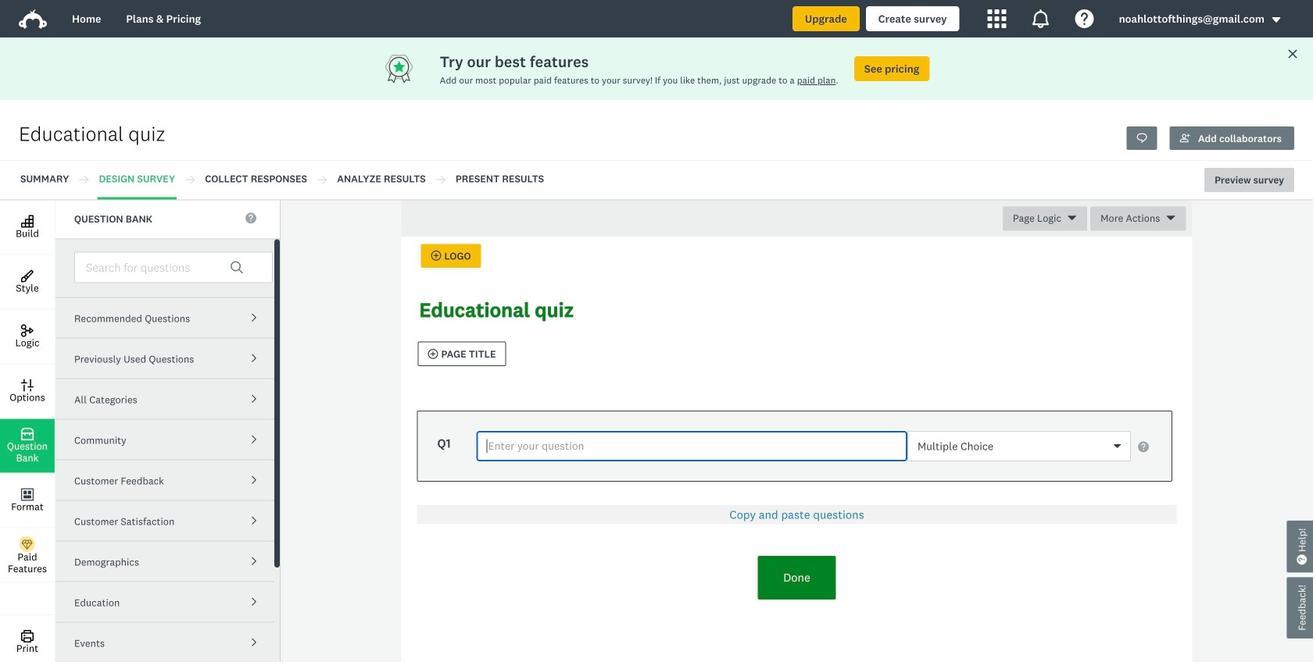 Task type: vqa. For each thing, say whether or not it's contained in the screenshot.
second The Products Icon from the right
yes



Task type: describe. For each thing, give the bounding box(es) containing it.
surveymonkey logo image
[[19, 9, 47, 29]]

1 products icon image from the left
[[988, 9, 1006, 28]]

help icon image
[[1075, 9, 1094, 28]]

rewards image
[[384, 53, 440, 84]]



Task type: locate. For each thing, give the bounding box(es) containing it.
Search for questions text field
[[74, 252, 273, 283]]

products icon image
[[988, 9, 1006, 28], [1031, 9, 1050, 28]]

0 horizontal spatial products icon image
[[988, 9, 1006, 28]]

2 products icon image from the left
[[1031, 9, 1050, 28]]

1 horizontal spatial products icon image
[[1031, 9, 1050, 28]]

dropdown arrow image
[[1271, 14, 1282, 25]]



